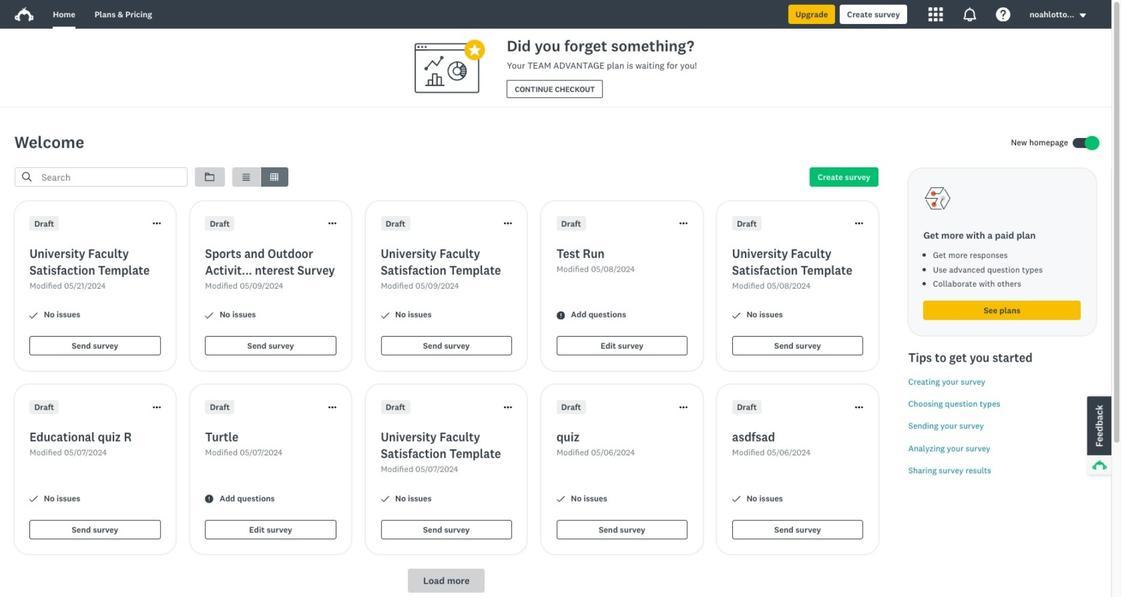 Task type: locate. For each thing, give the bounding box(es) containing it.
0 vertical spatial warning image
[[557, 312, 565, 320]]

folders image
[[205, 172, 215, 182]]

folders image
[[205, 173, 215, 181]]

1 brand logo image from the top
[[14, 5, 34, 24]]

brand logo image
[[14, 5, 34, 24], [14, 7, 34, 22]]

search image
[[22, 173, 32, 182], [22, 173, 32, 182]]

products icon image
[[929, 7, 943, 22], [929, 7, 943, 22]]

warning image
[[557, 312, 565, 320], [205, 495, 214, 504]]

dropdown arrow icon image
[[1079, 11, 1088, 19], [1080, 13, 1087, 17]]

1 vertical spatial warning image
[[205, 495, 214, 504]]

2 brand logo image from the top
[[14, 7, 34, 22]]

response based pricing icon image
[[924, 184, 952, 213]]

1 horizontal spatial warning image
[[557, 312, 565, 320]]

no issues image
[[30, 312, 38, 320], [205, 312, 214, 320], [381, 312, 389, 320], [732, 312, 741, 320], [30, 495, 38, 504], [381, 495, 389, 504], [557, 495, 565, 504]]

group
[[232, 168, 289, 187]]

dialog
[[1111, 168, 1112, 598]]



Task type: describe. For each thing, give the bounding box(es) containing it.
help icon image
[[996, 7, 1011, 22]]

0 horizontal spatial warning image
[[205, 495, 214, 504]]

notification center icon image
[[962, 7, 977, 22]]

no issues image
[[732, 495, 741, 504]]

Search text field
[[32, 168, 187, 186]]



Task type: vqa. For each thing, say whether or not it's contained in the screenshot.
Brand logo
yes



